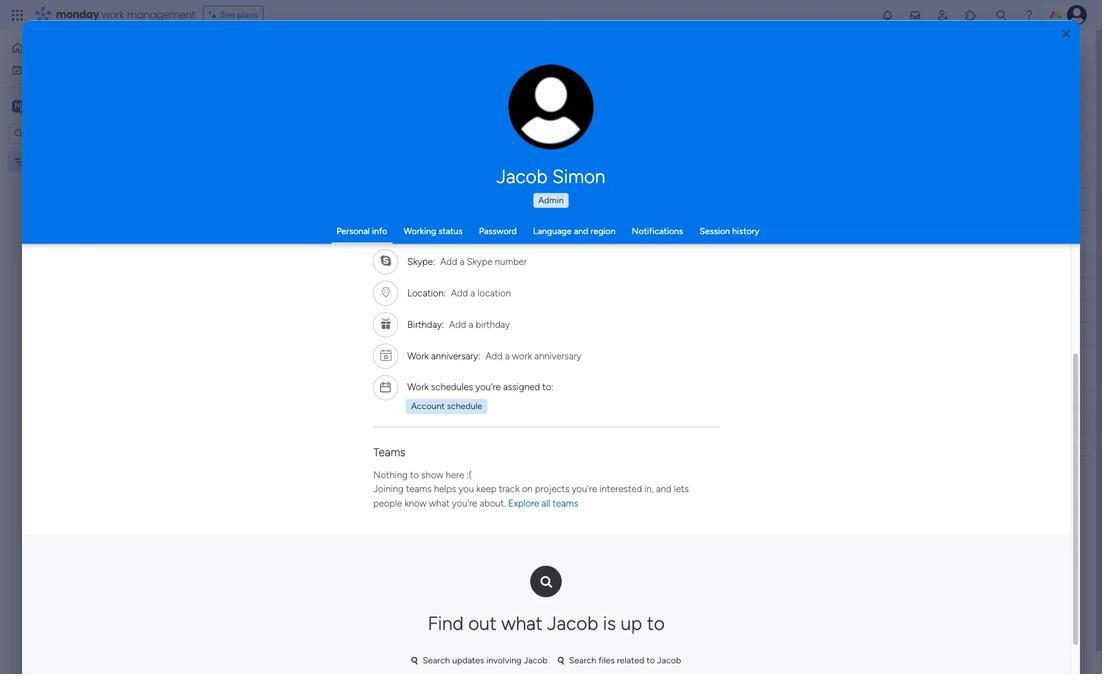 Task type: describe. For each thing, give the bounding box(es) containing it.
m
[[15, 100, 22, 111]]

inbox image
[[910, 9, 922, 21]]

more
[[591, 69, 612, 80]]

1
[[269, 239, 272, 249]]

change
[[525, 114, 553, 123]]

working on it
[[518, 238, 570, 249]]

about.
[[480, 497, 506, 509]]

my work
[[28, 64, 61, 75]]

not started
[[521, 216, 568, 227]]

status
[[439, 225, 463, 236]]

2 of from the left
[[479, 70, 487, 81]]

my work button
[[8, 59, 135, 80]]

search updates involving jacob button
[[407, 651, 553, 671]]

invite members image
[[937, 9, 950, 21]]

work for work anniversary: add a work anniversary
[[408, 350, 429, 361]]

personal info link
[[337, 225, 388, 236]]

1 vertical spatial and
[[574, 225, 589, 236]]

personal
[[337, 225, 370, 236]]

know
[[405, 497, 427, 509]]

search updates involving jacob
[[423, 655, 548, 666]]

language and region
[[533, 225, 616, 236]]

project
[[238, 239, 266, 249]]

:(
[[467, 469, 472, 480]]

change profile picture
[[525, 114, 578, 134]]

teams
[[374, 446, 406, 459]]

birthday: add a birthday
[[408, 319, 510, 330]]

hide
[[527, 126, 546, 137]]

explore
[[509, 497, 540, 509]]

profile
[[555, 114, 578, 123]]

birthday
[[476, 319, 510, 330]]

language
[[533, 225, 572, 236]]

find out what jacob is up to
[[428, 612, 665, 635]]

account schedule button
[[406, 399, 488, 414]]

anniversary
[[535, 350, 582, 361]]

a for location
[[471, 287, 475, 298]]

started
[[538, 216, 568, 227]]

explore all teams
[[509, 497, 579, 509]]

see more link
[[573, 69, 613, 81]]

dapulse board filter image for search updates involving jacob
[[412, 656, 418, 665]]

any
[[226, 70, 240, 81]]

skype: add a skype number
[[408, 256, 527, 267]]

anniversary:
[[431, 350, 481, 361]]

not
[[521, 216, 536, 227]]

info
[[372, 225, 388, 236]]

management
[[127, 8, 196, 22]]

birthday:
[[408, 319, 444, 330]]

a for skype
[[460, 256, 465, 267]]

0 vertical spatial and
[[419, 70, 434, 81]]

owner
[[458, 394, 484, 405]]

owners,
[[334, 70, 365, 81]]

work for my
[[42, 64, 61, 75]]

session
[[700, 225, 731, 236]]

manage any type of project. assign owners, set timelines and keep track of where your project stands.
[[193, 70, 594, 81]]

jacob left is in the right of the page
[[548, 612, 599, 635]]

simon
[[553, 165, 606, 188]]

find
[[428, 612, 464, 635]]

explore all teams link
[[509, 497, 579, 509]]

account
[[411, 401, 445, 412]]

involving
[[487, 655, 522, 666]]

work anniversary: add a work anniversary
[[408, 350, 582, 361]]

apps image
[[965, 9, 978, 21]]

session history link
[[700, 225, 760, 236]]

it
[[565, 238, 570, 249]]

column information image
[[570, 194, 580, 204]]

personal info
[[337, 225, 388, 236]]

joining
[[374, 483, 404, 494]]

1 horizontal spatial teams
[[553, 497, 579, 509]]

jacob inside button
[[524, 655, 548, 666]]

number
[[495, 256, 527, 267]]

home image
[[11, 42, 24, 54]]

notifications
[[632, 225, 684, 236]]

monday
[[56, 8, 99, 22]]

project 1
[[238, 239, 272, 249]]

jacob simon
[[497, 165, 606, 188]]

password
[[479, 225, 517, 236]]

in,
[[645, 483, 654, 494]]

set
[[367, 70, 379, 81]]

skype
[[467, 256, 493, 267]]

assign
[[306, 70, 332, 81]]

nothing
[[374, 469, 408, 480]]

admin
[[539, 194, 564, 205]]

17
[[637, 239, 645, 248]]

Owner field
[[455, 393, 488, 407]]

type
[[242, 70, 260, 81]]

to:
[[543, 381, 554, 392]]

add for add a birthday
[[449, 319, 467, 330]]

1 horizontal spatial on
[[553, 238, 563, 249]]

session history
[[700, 225, 760, 236]]

is
[[603, 612, 616, 635]]

add for add a location
[[451, 287, 468, 298]]

monday work management
[[56, 8, 196, 22]]

assigned
[[503, 381, 540, 392]]



Task type: vqa. For each thing, say whether or not it's contained in the screenshot.
the workspace
no



Task type: locate. For each thing, give the bounding box(es) containing it.
2 vertical spatial you're
[[452, 497, 478, 509]]

0 horizontal spatial search
[[423, 655, 450, 666]]

keep up about.
[[477, 483, 497, 494]]

teams
[[406, 483, 432, 494], [553, 497, 579, 509]]

0 vertical spatial work
[[102, 8, 124, 22]]

work down birthday:
[[408, 350, 429, 361]]

2 dapulse board filter image from the left
[[558, 656, 564, 665]]

updates
[[453, 655, 485, 666]]

work up account
[[408, 381, 429, 392]]

account schedule
[[411, 401, 483, 412]]

0 horizontal spatial of
[[262, 70, 271, 81]]

m button
[[9, 95, 125, 117]]

you're down you
[[452, 497, 478, 509]]

a up assigned
[[505, 350, 510, 361]]

working status link
[[404, 225, 463, 236]]

keep inside joining teams helps you keep track on projects you're interested in, and lets people know what you're about.
[[477, 483, 497, 494]]

on up explore
[[522, 483, 533, 494]]

add right skype:
[[440, 256, 458, 267]]

jacob simon button
[[378, 165, 724, 188]]

0 horizontal spatial and
[[419, 70, 434, 81]]

and right timelines
[[419, 70, 434, 81]]

jacob right involving
[[524, 655, 548, 666]]

see left more
[[574, 69, 589, 80]]

see for see more
[[574, 69, 589, 80]]

jacob
[[497, 165, 548, 188], [548, 612, 599, 635], [524, 655, 548, 666], [658, 655, 682, 666]]

a left the birthday
[[469, 319, 474, 330]]

to right up at the right of page
[[647, 612, 665, 635]]

project.
[[273, 70, 303, 81]]

work right 'my'
[[42, 64, 61, 75]]

location:
[[408, 287, 446, 298]]

select product image
[[11, 9, 24, 21]]

1 horizontal spatial work
[[102, 8, 124, 22]]

working status
[[404, 225, 463, 236]]

dapulse board filter image down find out what jacob is up to
[[558, 656, 564, 665]]

1 vertical spatial on
[[522, 483, 533, 494]]

1 horizontal spatial dapulse board filter image
[[558, 656, 564, 665]]

jacob inside button
[[658, 655, 682, 666]]

0 vertical spatial see
[[220, 9, 235, 20]]

out
[[469, 612, 497, 635]]

dapulse board filter image
[[412, 656, 418, 665], [558, 656, 564, 665]]

here
[[446, 469, 465, 480]]

add up birthday: add a birthday
[[451, 287, 468, 298]]

schedule
[[447, 401, 483, 412]]

0 vertical spatial you're
[[476, 381, 501, 392]]

1 horizontal spatial and
[[574, 225, 589, 236]]

0 horizontal spatial work
[[42, 64, 61, 75]]

list box
[[0, 149, 161, 342]]

language and region link
[[533, 225, 616, 236]]

interested
[[600, 483, 642, 494]]

people
[[374, 497, 402, 509]]

0 horizontal spatial keep
[[436, 70, 455, 81]]

keep right timelines
[[436, 70, 455, 81]]

0 horizontal spatial track
[[457, 70, 477, 81]]

0 horizontal spatial see
[[220, 9, 235, 20]]

1 horizontal spatial what
[[502, 612, 543, 635]]

status
[[532, 193, 557, 204]]

search inside search updates involving jacob button
[[423, 655, 450, 666]]

1 horizontal spatial of
[[479, 70, 487, 81]]

0 vertical spatial to
[[410, 469, 419, 480]]

1 vertical spatial working
[[518, 238, 551, 249]]

work for work schedules you're assigned to:
[[408, 381, 429, 392]]

of right type on the top left of page
[[262, 70, 271, 81]]

a left location
[[471, 287, 475, 298]]

Status field
[[529, 192, 560, 206]]

1 vertical spatial work
[[408, 381, 429, 392]]

work for monday
[[102, 8, 124, 22]]

lets
[[674, 483, 689, 494]]

teams inside joining teams helps you keep track on projects you're interested in, and lets people know what you're about.
[[406, 483, 432, 494]]

see inside 'link'
[[574, 69, 589, 80]]

2 vertical spatial and
[[657, 483, 672, 494]]

up
[[621, 612, 643, 635]]

to left 'show'
[[410, 469, 419, 480]]

work
[[408, 350, 429, 361], [408, 381, 429, 392]]

option
[[0, 150, 161, 153]]

schedules
[[431, 381, 474, 392]]

see plans
[[220, 9, 258, 20]]

2 work from the top
[[408, 381, 429, 392]]

1 horizontal spatial search
[[569, 655, 597, 666]]

2 search from the left
[[569, 655, 597, 666]]

teams up know
[[406, 483, 432, 494]]

working for working status
[[404, 225, 436, 236]]

1 vertical spatial see
[[574, 69, 589, 80]]

working
[[404, 225, 436, 236], [518, 238, 551, 249]]

what inside joining teams helps you keep track on projects you're interested in, and lets people know what you're about.
[[429, 497, 450, 509]]

see inside button
[[220, 9, 235, 20]]

you're
[[476, 381, 501, 392], [572, 483, 598, 494], [452, 497, 478, 509]]

of left where
[[479, 70, 487, 81]]

2 horizontal spatial work
[[512, 350, 532, 361]]

a for birthday
[[469, 319, 474, 330]]

jacob simon image
[[1068, 5, 1088, 25]]

what right out
[[502, 612, 543, 635]]

notifications image
[[882, 9, 894, 21]]

jacob right the related
[[658, 655, 682, 666]]

search image
[[541, 577, 553, 586]]

change profile picture button
[[509, 64, 595, 150]]

work schedules you're assigned to:
[[408, 381, 554, 392]]

a left skype
[[460, 256, 465, 267]]

region
[[591, 225, 616, 236]]

1 of from the left
[[262, 70, 271, 81]]

dapulse board filter image inside the search files related to jacob button
[[558, 656, 564, 665]]

skype:
[[408, 256, 435, 267]]

on inside joining teams helps you keep track on projects you're interested in, and lets people know what you're about.
[[522, 483, 533, 494]]

working up skype:
[[404, 225, 436, 236]]

1 horizontal spatial working
[[518, 238, 551, 249]]

1 vertical spatial you're
[[572, 483, 598, 494]]

working for working on it
[[518, 238, 551, 249]]

on left it in the top of the page
[[553, 238, 563, 249]]

0 horizontal spatial working
[[404, 225, 436, 236]]

add down the birthday
[[486, 350, 503, 361]]

1 horizontal spatial see
[[574, 69, 589, 80]]

to inside button
[[647, 655, 655, 666]]

nov 17
[[620, 239, 645, 248]]

dapulse board filter image left updates
[[412, 656, 418, 665]]

track left where
[[457, 70, 477, 81]]

search for search updates involving jacob
[[423, 655, 450, 666]]

joining teams helps you keep track on projects you're interested in, and lets people know what you're about.
[[374, 483, 689, 509]]

0 horizontal spatial dapulse board filter image
[[412, 656, 418, 665]]

2 vertical spatial to
[[647, 655, 655, 666]]

2 horizontal spatial and
[[657, 483, 672, 494]]

you
[[459, 483, 474, 494]]

2 vertical spatial work
[[512, 350, 532, 361]]

0 vertical spatial track
[[457, 70, 477, 81]]

search files related to jacob button
[[553, 651, 687, 671]]

to
[[410, 469, 419, 480], [647, 612, 665, 635], [647, 655, 655, 666]]

track inside joining teams helps you keep track on projects you're interested in, and lets people know what you're about.
[[499, 483, 520, 494]]

help image
[[1023, 9, 1036, 21]]

1 vertical spatial to
[[647, 612, 665, 635]]

work inside button
[[42, 64, 61, 75]]

0 vertical spatial what
[[429, 497, 450, 509]]

1 vertical spatial track
[[499, 483, 520, 494]]

1 vertical spatial teams
[[553, 497, 579, 509]]

work up assigned
[[512, 350, 532, 361]]

search left files
[[569, 655, 597, 666]]

working down language
[[518, 238, 551, 249]]

close image
[[1063, 29, 1071, 39]]

hide button
[[507, 121, 553, 142]]

1 dapulse board filter image from the left
[[412, 656, 418, 665]]

0 horizontal spatial what
[[429, 497, 450, 509]]

dapulse board filter image for search files related to jacob
[[558, 656, 564, 665]]

0 vertical spatial keep
[[436, 70, 455, 81]]

and left region
[[574, 225, 589, 236]]

0 vertical spatial work
[[408, 350, 429, 361]]

1 vertical spatial keep
[[477, 483, 497, 494]]

keep
[[436, 70, 455, 81], [477, 483, 497, 494]]

related
[[617, 655, 645, 666]]

my
[[28, 64, 40, 75]]

projects
[[535, 483, 570, 494]]

your
[[516, 70, 534, 81]]

0 vertical spatial on
[[553, 238, 563, 249]]

search files related to jacob
[[569, 655, 682, 666]]

plans
[[237, 9, 258, 20]]

track up explore
[[499, 483, 520, 494]]

jacob up status at the top of page
[[497, 165, 548, 188]]

see
[[220, 9, 235, 20], [574, 69, 589, 80]]

1 work from the top
[[408, 350, 429, 361]]

location
[[478, 287, 511, 298]]

dapulse board filter image inside search updates involving jacob button
[[412, 656, 418, 665]]

see for see plans
[[220, 9, 235, 20]]

what down helps
[[429, 497, 450, 509]]

0 vertical spatial working
[[404, 225, 436, 236]]

history
[[733, 225, 760, 236]]

where
[[489, 70, 514, 81]]

1 horizontal spatial keep
[[477, 483, 497, 494]]

a
[[460, 256, 465, 267], [471, 287, 475, 298], [469, 319, 474, 330], [505, 350, 510, 361]]

see more
[[574, 69, 612, 80]]

you're right projects
[[572, 483, 598, 494]]

search for search files related to jacob
[[569, 655, 597, 666]]

show
[[422, 469, 444, 480]]

add down location: add a location in the top left of the page
[[449, 319, 467, 330]]

add for add a skype number
[[440, 256, 458, 267]]

manage
[[193, 70, 224, 81]]

work right the monday
[[102, 8, 124, 22]]

all
[[542, 497, 551, 509]]

location: add a location
[[408, 287, 511, 298]]

teams down projects
[[553, 497, 579, 509]]

search left updates
[[423, 655, 450, 666]]

0 horizontal spatial on
[[522, 483, 533, 494]]

notifications link
[[632, 225, 684, 236]]

on
[[553, 238, 563, 249], [522, 483, 533, 494]]

workspace image
[[12, 99, 25, 113]]

1 vertical spatial what
[[502, 612, 543, 635]]

0 vertical spatial teams
[[406, 483, 432, 494]]

nov
[[620, 239, 635, 248]]

helps
[[434, 483, 457, 494]]

to right the related
[[647, 655, 655, 666]]

nothing to show here :(
[[374, 469, 472, 480]]

search everything image
[[996, 9, 1008, 21]]

see left plans
[[220, 9, 235, 20]]

and inside joining teams helps you keep track on projects you're interested in, and lets people know what you're about.
[[657, 483, 672, 494]]

1 search from the left
[[423, 655, 450, 666]]

0 horizontal spatial teams
[[406, 483, 432, 494]]

and right in,
[[657, 483, 672, 494]]

you're up the owner
[[476, 381, 501, 392]]

search inside button
[[569, 655, 597, 666]]

1 horizontal spatial track
[[499, 483, 520, 494]]

picture
[[539, 124, 565, 134]]

1 vertical spatial work
[[42, 64, 61, 75]]

project
[[536, 70, 564, 81]]

search
[[423, 655, 450, 666], [569, 655, 597, 666]]



